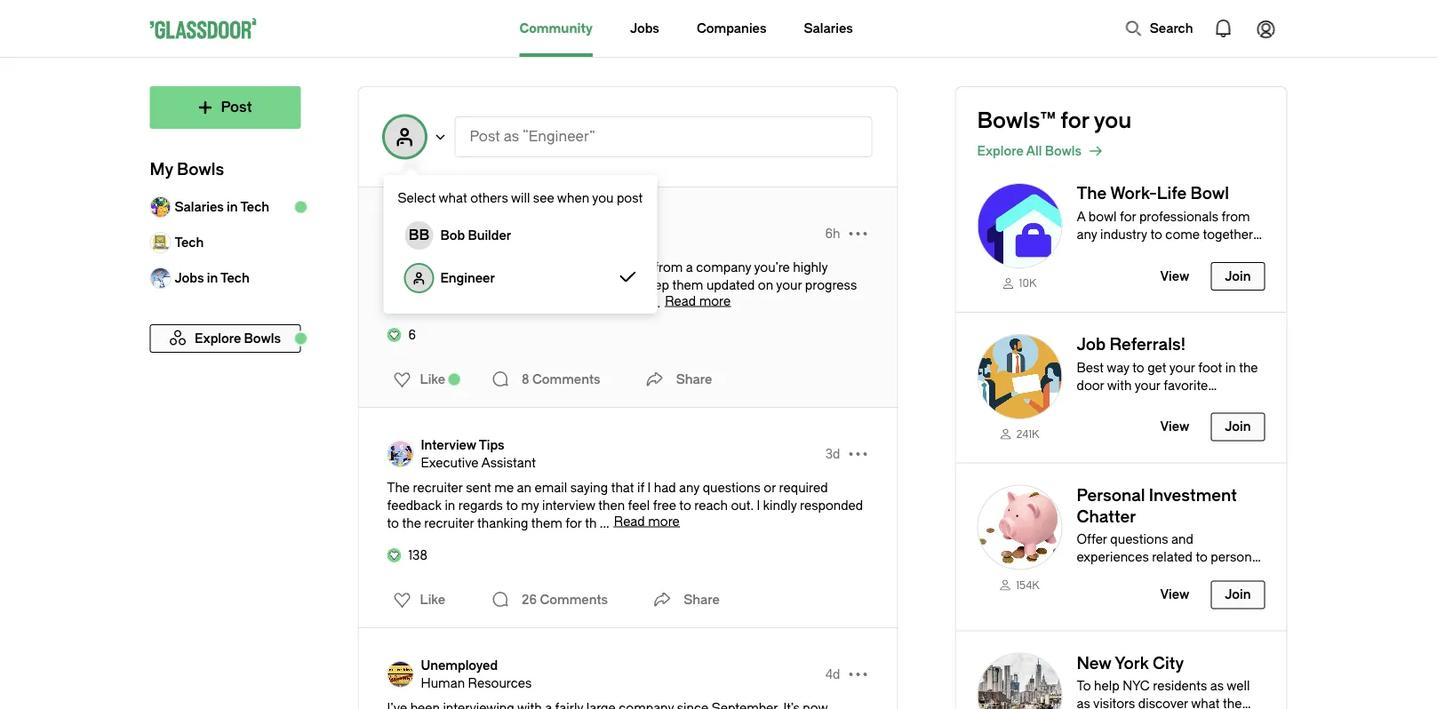 Task type: vqa. For each thing, say whether or not it's contained in the screenshot.
'Apply'
no



Task type: describe. For each thing, give the bounding box(es) containing it.
on
[[758, 278, 773, 292]]

2 vertical spatial and
[[1124, 568, 1146, 583]]

read more for feel
[[614, 514, 680, 529]]

interview tips executive assistant
[[421, 438, 536, 470]]

6h
[[825, 226, 841, 241]]

interview
[[542, 498, 595, 513]]

reach
[[695, 498, 728, 513]]

york
[[1115, 654, 1149, 673]]

1 like button from the top
[[383, 365, 451, 394]]

them inside should you let recruiters/talent professionals from a company you're highly interested in that you got a new job? say to keep them updated on your progress should you meet the requirements for a job t ...
[[672, 278, 704, 292]]

image for post author image for junior designer
[[387, 220, 414, 247]]

for inside should you let recruiters/talent professionals from a company you're highly interested in that you got a new job? say to keep them updated on your progress should you meet the requirements for a job t ...
[[593, 296, 609, 310]]

the for recruiter
[[387, 480, 410, 495]]

2 vertical spatial a
[[612, 296, 619, 310]]

your
[[776, 278, 802, 292]]

bob builder
[[440, 228, 511, 243]]

job referrals!
[[1077, 335, 1186, 354]]

jobs for jobs
[[630, 21, 660, 36]]

in down tech link
[[207, 271, 218, 285]]

t
[[644, 296, 648, 310]]

executive
[[421, 456, 479, 470]]

bowl
[[1089, 209, 1117, 224]]

personal
[[1211, 550, 1262, 565]]

recruiters/talent
[[474, 260, 569, 275]]

residents
[[1153, 679, 1207, 694]]

city
[[1153, 654, 1184, 673]]

image for bowl image for the work-life bowl
[[977, 183, 1063, 268]]

human resources button
[[421, 675, 532, 692]]

for inside the work-life bowl a bowl for professionals from any industry to come together and discuss the day-to-day happenings of work-life.
[[1120, 209, 1136, 224]]

like for 2nd the like "button" from the bottom of the page
[[420, 372, 445, 387]]

builder
[[468, 228, 511, 243]]

share for 8 comments
[[676, 372, 712, 387]]

required
[[779, 480, 828, 495]]

1 vertical spatial i
[[757, 498, 760, 513]]

to left my in the left bottom of the page
[[506, 498, 518, 513]]

as inside post as "engineer" button
[[504, 128, 519, 145]]

to inside should you let recruiters/talent professionals from a company you're highly interested in that you got a new job? say to keep them updated on your progress should you meet the requirements for a job t ...
[[626, 278, 638, 292]]

search button
[[1116, 11, 1202, 46]]

discuss
[[1102, 245, 1147, 260]]

the recruiter sent me an email saying that if i had any questions or required feedback in regards to my interview then feel free to reach out.  i kindly responded to the recruiter thanking them for th ...
[[387, 480, 863, 531]]

updated
[[707, 278, 755, 292]]

keep
[[641, 278, 669, 292]]

to inside the work-life bowl a bowl for professionals from any industry to come together and discuss the day-to-day happenings of work-life.
[[1151, 227, 1163, 242]]

unemployed link
[[421, 657, 532, 675]]

image for bowl image for personal investment chatter
[[977, 485, 1063, 570]]

read for then
[[614, 514, 645, 529]]

questions inside "the recruiter sent me an email saying that if i had any questions or required feedback in regards to my interview then feel free to reach out.  i kindly responded to the recruiter thanking them for th ..."
[[703, 480, 761, 495]]

come
[[1166, 227, 1200, 242]]

6h link
[[825, 225, 841, 243]]

0 horizontal spatial bowls
[[177, 160, 224, 179]]

regards
[[458, 498, 503, 513]]

tech for jobs in tech
[[221, 271, 250, 285]]

nyc
[[1123, 679, 1150, 694]]

1 vertical spatial and
[[1172, 532, 1194, 547]]

industry
[[1101, 227, 1148, 242]]

share button
[[641, 362, 712, 397]]

toogle identity image
[[405, 264, 433, 292]]

interview tips link
[[421, 436, 536, 454]]

had
[[654, 480, 676, 495]]

should you let recruiters/talent professionals from a company you're highly interested in that you got a new job? say to keep them updated on your progress should you meet the requirements for a job t ...
[[387, 260, 857, 310]]

3d
[[826, 447, 841, 461]]

new
[[1077, 654, 1112, 673]]

community
[[520, 21, 593, 36]]

explore all bowls link
[[977, 140, 1287, 162]]

chatter
[[1077, 508, 1136, 526]]

to
[[1077, 679, 1091, 694]]

post as "engineer"
[[470, 128, 595, 145]]

progress
[[805, 278, 857, 292]]

for up explore all bowls
[[1061, 108, 1090, 133]]

2 like button from the top
[[383, 586, 451, 614]]

read more for updated
[[665, 294, 731, 308]]

from inside the work-life bowl a bowl for professionals from any industry to come together and discuss the day-to-day happenings of work-life.
[[1222, 209, 1250, 224]]

search
[[1150, 21, 1193, 36]]

bowls™ for you
[[977, 108, 1132, 133]]

executive assistant button
[[421, 454, 536, 472]]

241k link
[[977, 426, 1063, 441]]

when
[[557, 191, 589, 205]]

thanking
[[477, 516, 528, 531]]

kindly
[[763, 498, 797, 513]]

work-
[[1164, 263, 1198, 277]]

1 vertical spatial a
[[536, 278, 543, 292]]

you left got in the top left of the page
[[489, 278, 510, 292]]

discover
[[1139, 697, 1189, 709]]

life
[[1157, 184, 1187, 203]]

bowl
[[1191, 184, 1229, 203]]

tech inside tech link
[[175, 235, 204, 250]]

26 comments button
[[486, 582, 613, 618]]

companies link
[[697, 0, 767, 57]]

personal investment chatter offer questions and experiences related to personal finance and investments
[[1077, 486, 1262, 583]]

new
[[546, 278, 570, 292]]

1 vertical spatial recruiter
[[424, 516, 474, 531]]

visitors
[[1093, 697, 1136, 709]]

new york city to help nyc residents as well as visitors discover what th
[[1077, 654, 1263, 709]]

free
[[653, 498, 676, 513]]

... inside should you let recruiters/talent professionals from a company you're highly interested in that you got a new job? say to keep them updated on your progress should you meet the requirements for a job t ...
[[651, 296, 661, 310]]

... inside "the recruiter sent me an email saying that if i had any questions or required feedback in regards to my interview then feel free to reach out.  i kindly responded to the recruiter thanking them for th ..."
[[600, 516, 610, 531]]

you left post at the top
[[592, 191, 614, 205]]

0 vertical spatial what
[[439, 191, 467, 205]]

then
[[598, 498, 625, 513]]

of
[[1149, 263, 1161, 277]]

my
[[521, 498, 539, 513]]

say
[[601, 278, 623, 292]]

human
[[421, 676, 465, 691]]

salaries for salaries
[[804, 21, 853, 36]]

26
[[522, 592, 537, 607]]

tech for salaries in tech
[[240, 200, 269, 214]]

resources
[[468, 676, 532, 691]]

if
[[637, 480, 645, 495]]

that inside should you let recruiters/talent professionals from a company you're highly interested in that you got a new job? say to keep them updated on your progress should you meet the requirements for a job t ...
[[463, 278, 486, 292]]

select what others will see when you post
[[398, 191, 643, 205]]

salaries link
[[804, 0, 853, 57]]

you up explore all bowls link
[[1094, 108, 1132, 133]]

help
[[1094, 679, 1120, 694]]

more for updated
[[699, 294, 731, 308]]

image for post author image for executive assistant
[[387, 441, 414, 468]]

post
[[617, 191, 643, 205]]

questions inside personal investment chatter offer questions and experiences related to personal finance and investments
[[1111, 532, 1169, 547]]

should
[[387, 296, 427, 310]]

jobs in tech link
[[150, 260, 301, 296]]

in inside should you let recruiters/talent professionals from a company you're highly interested in that you got a new job? say to keep them updated on your progress should you meet the requirements for a job t ...
[[449, 278, 460, 292]]

work-
[[1110, 184, 1157, 203]]

job?
[[573, 278, 598, 292]]



Task type: locate. For each thing, give the bounding box(es) containing it.
the for work-
[[1077, 184, 1107, 203]]

0 vertical spatial and
[[1077, 245, 1099, 260]]

toogle identity element
[[405, 221, 433, 250]]

them down my in the left bottom of the page
[[531, 516, 563, 531]]

4d
[[826, 667, 841, 682]]

negotiations
[[462, 217, 540, 232]]

image for post author image up 'should'
[[387, 220, 414, 247]]

read more button down feel
[[614, 514, 680, 529]]

3d link
[[826, 445, 841, 463]]

1 horizontal spatial ...
[[651, 296, 661, 310]]

0 horizontal spatial the
[[402, 516, 421, 531]]

a left company
[[686, 260, 693, 275]]

together
[[1203, 227, 1253, 242]]

for inside "the recruiter sent me an email saying that if i had any questions or required feedback in regards to my interview then feel free to reach out.  i kindly responded to the recruiter thanking them for th ..."
[[566, 516, 582, 531]]

0 horizontal spatial what
[[439, 191, 467, 205]]

meet
[[455, 296, 485, 310]]

feedback
[[387, 498, 442, 513]]

tech inside salaries in tech link
[[240, 200, 269, 214]]

... right t
[[651, 296, 661, 310]]

the inside "the recruiter sent me an email saying that if i had any questions or required feedback in regards to my interview then feel free to reach out.  i kindly responded to the recruiter thanking them for th ..."
[[402, 516, 421, 531]]

1 horizontal spatial professionals
[[1140, 209, 1219, 224]]

0 vertical spatial the
[[1077, 184, 1107, 203]]

any inside "the recruiter sent me an email saying that if i had any questions or required feedback in regards to my interview then feel free to reach out.  i kindly responded to the recruiter thanking them for th ..."
[[679, 480, 700, 495]]

image for post author image left interview
[[387, 441, 414, 468]]

job
[[622, 296, 641, 310]]

professionals inside the work-life bowl a bowl for professionals from any industry to come together and discuss the day-to-day happenings of work-life.
[[1140, 209, 1219, 224]]

1 vertical spatial tech
[[175, 235, 204, 250]]

1 vertical spatial salaries
[[175, 200, 224, 214]]

them inside "the recruiter sent me an email saying that if i had any questions or required feedback in regards to my interview then feel free to reach out.  i kindly responded to the recruiter thanking them for th ..."
[[531, 516, 563, 531]]

questions up experiences
[[1111, 532, 1169, 547]]

jobs left companies
[[630, 21, 660, 36]]

image for bowl image
[[977, 183, 1063, 268], [977, 334, 1063, 419], [977, 485, 1063, 570], [977, 653, 1063, 709]]

what down residents
[[1191, 697, 1220, 709]]

the
[[1077, 184, 1107, 203], [387, 480, 410, 495]]

image for bowl image up 10k link
[[977, 183, 1063, 268]]

1 vertical spatial like button
[[383, 586, 451, 614]]

for down the say
[[593, 296, 609, 310]]

2 vertical spatial image for post author image
[[387, 661, 414, 688]]

1 horizontal spatial salaries
[[804, 21, 853, 36]]

1 horizontal spatial a
[[612, 296, 619, 310]]

from up together
[[1222, 209, 1250, 224]]

that
[[463, 278, 486, 292], [611, 480, 634, 495]]

you left 'let'
[[432, 260, 454, 275]]

a
[[1077, 209, 1086, 224]]

personal
[[1077, 486, 1145, 505]]

3 image for post author image from the top
[[387, 661, 414, 688]]

8
[[522, 372, 529, 387]]

3 image for bowl image from the top
[[977, 485, 1063, 570]]

investment
[[1149, 486, 1237, 505]]

0 horizontal spatial questions
[[703, 480, 761, 495]]

the up feedback
[[387, 480, 410, 495]]

bob
[[440, 228, 465, 243]]

as down the 'to'
[[1077, 697, 1091, 709]]

1 vertical spatial that
[[611, 480, 634, 495]]

share inside dropdown button
[[684, 592, 720, 607]]

2 vertical spatial as
[[1077, 697, 1091, 709]]

any
[[1077, 227, 1098, 242], [679, 480, 700, 495]]

comments right 8
[[532, 372, 601, 387]]

1 horizontal spatial what
[[1191, 697, 1220, 709]]

in inside "the recruiter sent me an email saying that if i had any questions or required feedback in regards to my interview then feel free to reach out.  i kindly responded to the recruiter thanking them for th ..."
[[445, 498, 455, 513]]

tech down tech link
[[221, 271, 250, 285]]

salaries for salaries in tech
[[175, 200, 224, 214]]

0 vertical spatial professionals
[[1140, 209, 1219, 224]]

to-
[[1199, 245, 1217, 260]]

more for feel
[[648, 514, 680, 529]]

them right keep
[[672, 278, 704, 292]]

1 horizontal spatial any
[[1077, 227, 1098, 242]]

jobs
[[630, 21, 660, 36], [175, 271, 204, 285]]

1 vertical spatial ...
[[600, 516, 610, 531]]

share inside popup button
[[676, 372, 712, 387]]

you left meet
[[430, 296, 451, 310]]

comments right 26
[[540, 592, 608, 607]]

bowls right all
[[1045, 144, 1082, 158]]

1 vertical spatial read more button
[[614, 514, 680, 529]]

investments
[[1149, 568, 1222, 583]]

0 vertical spatial image for post author image
[[387, 220, 414, 247]]

... right 'th'
[[600, 516, 610, 531]]

for left 'th'
[[566, 516, 582, 531]]

any right had
[[679, 480, 700, 495]]

26 comments
[[522, 592, 608, 607]]

the up of at the right of page
[[1150, 245, 1169, 260]]

1 horizontal spatial as
[[1077, 697, 1091, 709]]

email
[[535, 480, 567, 495]]

2 horizontal spatial as
[[1211, 679, 1224, 694]]

tech
[[240, 200, 269, 214], [175, 235, 204, 250], [221, 271, 250, 285]]

read
[[665, 294, 696, 308], [614, 514, 645, 529]]

comments
[[532, 372, 601, 387], [540, 592, 608, 607]]

0 vertical spatial from
[[1222, 209, 1250, 224]]

in left regards at the left of page
[[445, 498, 455, 513]]

post
[[470, 128, 500, 145]]

read down feel
[[614, 514, 645, 529]]

professionals inside should you let recruiters/talent professionals from a company you're highly interested in that you got a new job? say to keep them updated on your progress should you meet the requirements for a job t ...
[[572, 260, 651, 275]]

0 horizontal spatial as
[[504, 128, 519, 145]]

0 horizontal spatial more
[[648, 514, 680, 529]]

1 horizontal spatial questions
[[1111, 532, 1169, 547]]

read for them
[[665, 294, 696, 308]]

0 horizontal spatial from
[[654, 260, 683, 275]]

1 vertical spatial jobs
[[175, 271, 204, 285]]

and inside the work-life bowl a bowl for professionals from any industry to come together and discuss the day-to-day happenings of work-life.
[[1077, 245, 1099, 260]]

tips
[[479, 438, 505, 452]]

recruiter
[[413, 480, 463, 495], [424, 516, 474, 531]]

1 image for post author image from the top
[[387, 220, 414, 247]]

like button down 138
[[383, 586, 451, 614]]

0 horizontal spatial i
[[648, 480, 651, 495]]

more down updated
[[699, 294, 731, 308]]

like for first the like "button" from the bottom
[[420, 592, 445, 607]]

read more button for updated
[[665, 294, 731, 308]]

the down feedback
[[402, 516, 421, 531]]

from up keep
[[654, 260, 683, 275]]

1 vertical spatial what
[[1191, 697, 1220, 709]]

0 horizontal spatial and
[[1077, 245, 1099, 260]]

share button
[[648, 582, 720, 618]]

bowls™
[[977, 108, 1056, 133]]

b left junior
[[409, 227, 419, 244]]

like button
[[383, 365, 451, 394], [383, 586, 451, 614]]

and up related
[[1172, 532, 1194, 547]]

engineer
[[440, 271, 495, 285]]

that up meet
[[463, 278, 486, 292]]

read down keep
[[665, 294, 696, 308]]

the inside "the recruiter sent me an email saying that if i had any questions or required feedback in regards to my interview then feel free to reach out.  i kindly responded to the recruiter thanking them for th ..."
[[387, 480, 410, 495]]

1 horizontal spatial them
[[672, 278, 704, 292]]

professionals up the come on the right of the page
[[1140, 209, 1219, 224]]

to inside personal investment chatter offer questions and experiences related to personal finance and investments
[[1196, 550, 1208, 565]]

2 like from the top
[[420, 592, 445, 607]]

toogle identity image
[[384, 116, 426, 158]]

interested
[[387, 278, 446, 292]]

1 vertical spatial questions
[[1111, 532, 1169, 547]]

0 vertical spatial them
[[672, 278, 704, 292]]

what inside new york city to help nyc residents as well as visitors discover what th
[[1191, 697, 1220, 709]]

designer
[[461, 235, 515, 250]]

to up job
[[626, 278, 638, 292]]

1 horizontal spatial that
[[611, 480, 634, 495]]

to up the investments
[[1196, 550, 1208, 565]]

1 vertical spatial read
[[614, 514, 645, 529]]

as
[[504, 128, 519, 145], [1211, 679, 1224, 694], [1077, 697, 1091, 709]]

salary negotiations link
[[421, 216, 540, 234]]

the inside the work-life bowl a bowl for professionals from any industry to come together and discuss the day-to-day happenings of work-life.
[[1077, 184, 1107, 203]]

0 horizontal spatial professionals
[[572, 260, 651, 275]]

experiences
[[1077, 550, 1149, 565]]

0 vertical spatial read
[[665, 294, 696, 308]]

the inside the work-life bowl a bowl for professionals from any industry to come together and discuss the day-to-day happenings of work-life.
[[1150, 245, 1169, 260]]

0 vertical spatial recruiter
[[413, 480, 463, 495]]

unemployed
[[421, 658, 498, 673]]

me
[[495, 480, 514, 495]]

that left if
[[611, 480, 634, 495]]

1 vertical spatial as
[[1211, 679, 1224, 694]]

from
[[1222, 209, 1250, 224], [654, 260, 683, 275]]

1 horizontal spatial bowls
[[1045, 144, 1082, 158]]

to right free
[[679, 498, 691, 513]]

i right if
[[648, 480, 651, 495]]

1 vertical spatial image for post author image
[[387, 441, 414, 468]]

0 vertical spatial i
[[648, 480, 651, 495]]

like up interview
[[420, 372, 445, 387]]

responded
[[800, 498, 863, 513]]

the
[[1150, 245, 1169, 260], [488, 296, 508, 310], [402, 516, 421, 531]]

and down experiences
[[1124, 568, 1146, 583]]

0 vertical spatial questions
[[703, 480, 761, 495]]

0 vertical spatial jobs
[[630, 21, 660, 36]]

image for post author image
[[387, 220, 414, 247], [387, 441, 414, 468], [387, 661, 414, 688]]

1 horizontal spatial i
[[757, 498, 760, 513]]

10k
[[1019, 277, 1037, 290]]

1 horizontal spatial more
[[699, 294, 731, 308]]

i right the out.
[[757, 498, 760, 513]]

unemployed human resources
[[421, 658, 532, 691]]

what up salary
[[439, 191, 467, 205]]

0 vertical spatial any
[[1077, 227, 1098, 242]]

jobs in tech
[[175, 271, 250, 285]]

comments for 8 comments
[[532, 372, 601, 387]]

image for bowl image up 241k link
[[977, 334, 1063, 419]]

in up tech link
[[227, 200, 238, 214]]

as right post
[[504, 128, 519, 145]]

comments for 26 comments
[[540, 592, 608, 607]]

for up the industry
[[1120, 209, 1136, 224]]

10k link
[[977, 276, 1063, 290]]

the right meet
[[488, 296, 508, 310]]

0 horizontal spatial read
[[614, 514, 645, 529]]

154k link
[[977, 577, 1063, 592]]

that inside "the recruiter sent me an email saying that if i had any questions or required feedback in regards to my interview then feel free to reach out.  i kindly responded to the recruiter thanking them for th ..."
[[611, 480, 634, 495]]

companies
[[697, 21, 767, 36]]

2 vertical spatial tech
[[221, 271, 250, 285]]

the work-life bowl a bowl for professionals from any industry to come together and discuss the day-to-day happenings of work-life.
[[1077, 184, 1253, 277]]

0 vertical spatial read more
[[665, 294, 731, 308]]

image for post author image for human resources
[[387, 661, 414, 688]]

0 horizontal spatial them
[[531, 516, 563, 531]]

engineer menu item
[[398, 257, 643, 300]]

154k
[[1016, 579, 1040, 591]]

any inside the work-life bowl a bowl for professionals from any industry to come together and discuss the day-to-day happenings of work-life.
[[1077, 227, 1098, 242]]

0 horizontal spatial a
[[536, 278, 543, 292]]

explore
[[977, 144, 1024, 158]]

1 b from the left
[[409, 227, 419, 244]]

as left well at the bottom of the page
[[1211, 679, 1224, 694]]

b left bob
[[419, 227, 430, 244]]

1 vertical spatial share
[[684, 592, 720, 607]]

my bowls
[[150, 160, 224, 179]]

1 horizontal spatial read
[[665, 294, 696, 308]]

like button down 6
[[383, 365, 451, 394]]

0 vertical spatial that
[[463, 278, 486, 292]]

0 vertical spatial comments
[[532, 372, 601, 387]]

1 vertical spatial more
[[648, 514, 680, 529]]

finance
[[1077, 568, 1121, 583]]

tech up jobs in tech
[[175, 235, 204, 250]]

0 vertical spatial ...
[[651, 296, 661, 310]]

or
[[764, 480, 776, 495]]

more down free
[[648, 514, 680, 529]]

1 vertical spatial comments
[[540, 592, 608, 607]]

1 vertical spatial them
[[531, 516, 563, 531]]

jobs for jobs in tech
[[175, 271, 204, 285]]

1 image for bowl image from the top
[[977, 183, 1063, 268]]

the inside should you let recruiters/talent professionals from a company you're highly interested in that you got a new job? say to keep them updated on your progress should you meet the requirements for a job t ...
[[488, 296, 508, 310]]

2 image for bowl image from the top
[[977, 334, 1063, 419]]

1 vertical spatial read more
[[614, 514, 680, 529]]

1 like from the top
[[420, 372, 445, 387]]

image for post author image left human
[[387, 661, 414, 688]]

1 horizontal spatial and
[[1124, 568, 1146, 583]]

like
[[420, 372, 445, 387], [420, 592, 445, 607]]

2 horizontal spatial a
[[686, 260, 693, 275]]

more
[[699, 294, 731, 308], [648, 514, 680, 529]]

0 vertical spatial more
[[699, 294, 731, 308]]

0 horizontal spatial the
[[387, 480, 410, 495]]

0 horizontal spatial ...
[[600, 516, 610, 531]]

share
[[676, 372, 712, 387], [684, 592, 720, 607]]

what
[[439, 191, 467, 205], [1191, 697, 1220, 709]]

0 vertical spatial a
[[686, 260, 693, 275]]

0 vertical spatial salaries
[[804, 21, 853, 36]]

any down the a
[[1077, 227, 1098, 242]]

2 b from the left
[[419, 227, 430, 244]]

1 horizontal spatial the
[[1077, 184, 1107, 203]]

and
[[1077, 245, 1099, 260], [1172, 532, 1194, 547], [1124, 568, 1146, 583]]

2 horizontal spatial and
[[1172, 532, 1194, 547]]

1 vertical spatial bowls
[[177, 160, 224, 179]]

junior designer button
[[421, 234, 540, 252]]

professionals
[[1140, 209, 1219, 224], [572, 260, 651, 275]]

1 horizontal spatial from
[[1222, 209, 1250, 224]]

jobs down tech link
[[175, 271, 204, 285]]

in
[[227, 200, 238, 214], [207, 271, 218, 285], [449, 278, 460, 292], [445, 498, 455, 513]]

2 image for post author image from the top
[[387, 441, 414, 468]]

0 vertical spatial as
[[504, 128, 519, 145]]

1 vertical spatial professionals
[[572, 260, 651, 275]]

image for bowl image for job referrals!
[[977, 334, 1063, 419]]

read more button for feel
[[614, 514, 680, 529]]

1 horizontal spatial the
[[488, 296, 508, 310]]

read more down feel
[[614, 514, 680, 529]]

2 vertical spatial the
[[402, 516, 421, 531]]

1 vertical spatial from
[[654, 260, 683, 275]]

1 vertical spatial any
[[679, 480, 700, 495]]

1 vertical spatial the
[[387, 480, 410, 495]]

and up "happenings"
[[1077, 245, 1099, 260]]

the up the a
[[1077, 184, 1107, 203]]

recruiter down executive
[[413, 480, 463, 495]]

to left the come on the right of the page
[[1151, 227, 1163, 242]]

image for bowl image up 154k link
[[977, 485, 1063, 570]]

tech inside jobs in tech link
[[221, 271, 250, 285]]

post as "engineer" button
[[455, 116, 873, 157]]

0 horizontal spatial jobs
[[175, 271, 204, 285]]

to down feedback
[[387, 516, 399, 531]]

a left job
[[612, 296, 619, 310]]

1 vertical spatial the
[[488, 296, 508, 310]]

bowls right my
[[177, 160, 224, 179]]

from inside should you let recruiters/talent professionals from a company you're highly interested in that you got a new job? say to keep them updated on your progress should you meet the requirements for a job t ...
[[654, 260, 683, 275]]

questions up the out.
[[703, 480, 761, 495]]

1 horizontal spatial jobs
[[630, 21, 660, 36]]

tech up tech link
[[240, 200, 269, 214]]

0 vertical spatial bowls
[[1045, 144, 1082, 158]]

should
[[387, 260, 429, 275]]

job
[[1077, 335, 1106, 354]]

image for bowl image left the 'to'
[[977, 653, 1063, 709]]

0 vertical spatial tech
[[240, 200, 269, 214]]

0 horizontal spatial that
[[463, 278, 486, 292]]

a right got in the top left of the page
[[536, 278, 543, 292]]

interview
[[421, 438, 476, 452]]

2 horizontal spatial the
[[1150, 245, 1169, 260]]

related
[[1152, 550, 1193, 565]]

day
[[1217, 245, 1237, 260]]

0 vertical spatial share
[[676, 372, 712, 387]]

0 horizontal spatial salaries
[[175, 200, 224, 214]]

out.
[[731, 498, 754, 513]]

1 vertical spatial like
[[420, 592, 445, 607]]

read more button down updated
[[665, 294, 731, 308]]

0 vertical spatial read more button
[[665, 294, 731, 308]]

...
[[651, 296, 661, 310], [600, 516, 610, 531]]

my
[[150, 160, 173, 179]]

professionals up the say
[[572, 260, 651, 275]]

recruiter down regards at the left of page
[[424, 516, 474, 531]]

read more down updated
[[665, 294, 731, 308]]

0 vertical spatial like button
[[383, 365, 451, 394]]

like down 138
[[420, 592, 445, 607]]

share for 26 comments
[[684, 592, 720, 607]]

4 image for bowl image from the top
[[977, 653, 1063, 709]]

in down 'let'
[[449, 278, 460, 292]]

b b
[[409, 227, 430, 244]]

4d link
[[826, 666, 841, 684]]

0 vertical spatial like
[[420, 372, 445, 387]]

0 horizontal spatial any
[[679, 480, 700, 495]]

requirements
[[511, 296, 590, 310]]



